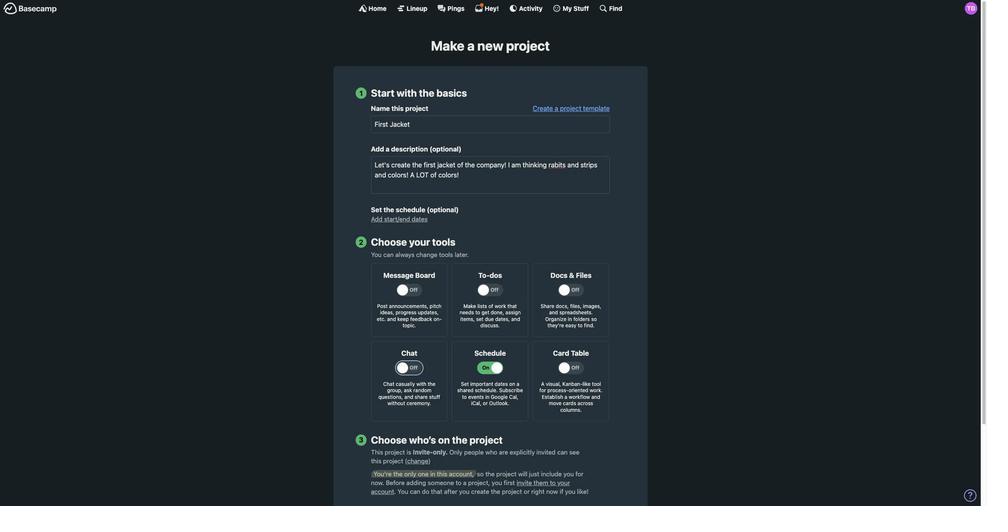 Task type: vqa. For each thing, say whether or not it's contained in the screenshot.
second 1:50pm element from the bottom of the page
no



Task type: locate. For each thing, give the bounding box(es) containing it.
this up someone on the bottom left of page
[[437, 471, 448, 478]]

lists
[[478, 303, 487, 310]]

get
[[482, 310, 490, 316]]

project down first
[[502, 488, 522, 496]]

choose up this
[[371, 435, 407, 446]]

so up project,
[[477, 471, 484, 478]]

you right if
[[565, 488, 576, 496]]

to up the now
[[550, 479, 556, 487]]

message board
[[384, 271, 436, 280]]

for down the a
[[540, 388, 546, 394]]

basics
[[437, 87, 467, 99]]

2 horizontal spatial this
[[437, 471, 448, 478]]

or inside set important dates on a shared schedule. subscribe to events in google cal, ical, or outlook.
[[483, 401, 488, 407]]

announcements,
[[389, 303, 429, 310]]

0 horizontal spatial set
[[371, 206, 382, 214]]

0 vertical spatial add
[[371, 146, 384, 153]]

1 horizontal spatial this
[[392, 105, 404, 112]]

later.
[[455, 251, 469, 259]]

make down "pings" popup button
[[431, 38, 465, 54]]

start
[[371, 87, 395, 99]]

0 vertical spatial in
[[568, 316, 572, 323]]

and
[[549, 310, 558, 316], [387, 316, 396, 323], [512, 316, 520, 323], [405, 394, 413, 401], [592, 394, 601, 401]]

and inside post announcements, pitch ideas, progress updates, etc. and keep feedback on- topic.
[[387, 316, 396, 323]]

0 vertical spatial can
[[384, 251, 394, 259]]

and down the ideas,
[[387, 316, 396, 323]]

on inside set important dates on a shared schedule. subscribe to events in google cal, ical, or outlook.
[[510, 381, 515, 388]]

0 horizontal spatial so
[[477, 471, 484, 478]]

0 horizontal spatial can
[[384, 251, 394, 259]]

now
[[547, 488, 558, 496]]

add left description at left
[[371, 146, 384, 153]]

1 vertical spatial this
[[371, 458, 382, 466]]

chat up 'group,'
[[383, 381, 395, 388]]

so up find.
[[592, 316, 597, 323]]

who
[[486, 449, 498, 457]]

project up first
[[497, 471, 517, 478]]

the inside chat casually with the group, ask random questions, and share stuff without ceremony.
[[428, 381, 436, 388]]

make for make lists of work that needs to get done, assign items, set due dates, and discuss.
[[464, 303, 476, 310]]

make
[[431, 38, 465, 54], [464, 303, 476, 310]]

and inside 'make lists of work that needs to get done, assign items, set due dates, and discuss.'
[[512, 316, 520, 323]]

account
[[371, 488, 394, 496]]

in inside set important dates on a shared schedule. subscribe to events in google cal, ical, or outlook.
[[486, 394, 490, 401]]

make lists of work that needs to get done, assign items, set due dates, and discuss.
[[460, 303, 521, 329]]

new
[[478, 38, 504, 54]]

for
[[540, 388, 546, 394], [576, 471, 584, 478]]

discuss.
[[481, 323, 500, 329]]

0 horizontal spatial or
[[483, 401, 488, 407]]

choose for choose who's on the project
[[371, 435, 407, 446]]

project inside "only people who are explicitly invited can see this project ("
[[383, 458, 403, 466]]

in down the schedule.
[[486, 394, 490, 401]]

1 horizontal spatial your
[[558, 479, 570, 487]]

1 vertical spatial can
[[558, 449, 568, 457]]

chat for chat casually with the group, ask random questions, and share stuff without ceremony.
[[383, 381, 395, 388]]

post
[[377, 303, 388, 310]]

1 horizontal spatial chat
[[402, 350, 418, 358]]

create
[[471, 488, 490, 496]]

card
[[553, 350, 570, 358]]

ceremony.
[[407, 401, 431, 407]]

oriented
[[569, 388, 589, 394]]

this
[[392, 105, 404, 112], [371, 458, 382, 466], [437, 471, 448, 478]]

add start/end dates link
[[371, 216, 428, 223]]

who's
[[409, 435, 436, 446]]

can down adding
[[410, 488, 421, 496]]

invited
[[537, 449, 556, 457]]

organize
[[545, 316, 567, 323]]

a up "cards"
[[565, 394, 568, 401]]

to down folders
[[578, 323, 583, 329]]

1 vertical spatial make
[[464, 303, 476, 310]]

you can always change tools later.
[[371, 251, 469, 259]]

(optional) right schedule
[[427, 206, 459, 214]]

1 vertical spatial (optional)
[[427, 206, 459, 214]]

change
[[416, 251, 438, 259], [407, 458, 429, 466]]

images,
[[583, 303, 602, 310]]

to up set
[[476, 310, 480, 316]]

columns.
[[561, 407, 582, 414]]

0 vertical spatial dates
[[412, 216, 428, 223]]

dates inside set the schedule (optional) add start/end dates
[[412, 216, 428, 223]]

with up name this project
[[397, 87, 417, 99]]

in inside share docs, files, images, and spreadsheets. organize in folders so they're easy to find.
[[568, 316, 572, 323]]

with
[[397, 87, 417, 99], [417, 381, 427, 388]]

1 horizontal spatial you
[[398, 488, 408, 496]]

name this project
[[371, 105, 429, 112]]

1 vertical spatial chat
[[383, 381, 395, 388]]

move
[[549, 401, 562, 407]]

only
[[404, 471, 416, 478]]

0 horizontal spatial that
[[431, 488, 443, 496]]

0 vertical spatial or
[[483, 401, 488, 407]]

to
[[476, 310, 480, 316], [578, 323, 583, 329], [462, 394, 467, 401], [456, 479, 462, 487], [550, 479, 556, 487]]

1 vertical spatial add
[[371, 216, 383, 223]]

0 vertical spatial set
[[371, 206, 382, 214]]

1 vertical spatial so
[[477, 471, 484, 478]]

0 vertical spatial change
[[416, 251, 438, 259]]

add left the start/end
[[371, 216, 383, 223]]

1 vertical spatial choose
[[371, 435, 407, 446]]

your up if
[[558, 479, 570, 487]]

my
[[563, 4, 572, 12]]

can
[[384, 251, 394, 259], [558, 449, 568, 457], [410, 488, 421, 496]]

the up the start/end
[[384, 206, 394, 214]]

this right name
[[392, 105, 404, 112]]

include
[[541, 471, 562, 478]]

(optional) right description at left
[[430, 146, 462, 153]]

switch accounts image
[[3, 2, 57, 15]]

you
[[564, 471, 574, 478], [492, 479, 502, 487], [459, 488, 470, 496], [565, 488, 576, 496]]

on
[[510, 381, 515, 388], [438, 435, 450, 446]]

lineup
[[407, 4, 428, 12]]

and up organize at the bottom right of page
[[549, 310, 558, 316]]

0 vertical spatial make
[[431, 38, 465, 54]]

updates,
[[418, 310, 439, 316]]

chat down topic.
[[402, 350, 418, 358]]

on up subscribe
[[510, 381, 515, 388]]

Name this project text field
[[371, 116, 610, 133]]

0 horizontal spatial in
[[430, 471, 436, 478]]

choose up always
[[371, 237, 407, 248]]

1 vertical spatial for
[[576, 471, 584, 478]]

your up you can always change tools later.
[[409, 237, 430, 248]]

0 vertical spatial for
[[540, 388, 546, 394]]

google
[[491, 394, 508, 401]]

assign
[[506, 310, 521, 316]]

1 horizontal spatial on
[[510, 381, 515, 388]]

2 add from the top
[[371, 216, 383, 223]]

tyler black image
[[965, 2, 978, 15]]

done,
[[491, 310, 504, 316]]

1 vertical spatial in
[[486, 394, 490, 401]]

make inside 'make lists of work that needs to get done, assign items, set due dates, and discuss.'
[[464, 303, 476, 310]]

2 horizontal spatial can
[[558, 449, 568, 457]]

0 vertical spatial so
[[592, 316, 597, 323]]

people
[[464, 449, 484, 457]]

to-dos
[[479, 271, 502, 280]]

1 vertical spatial set
[[461, 381, 469, 388]]

a inside "so the project will just include you for now. before adding someone to a project, you first"
[[463, 479, 467, 487]]

1 horizontal spatial so
[[592, 316, 597, 323]]

tools
[[432, 237, 456, 248], [439, 251, 453, 259]]

before
[[386, 479, 405, 487]]

change )
[[407, 458, 431, 466]]

can left always
[[384, 251, 394, 259]]

with inside chat casually with the group, ask random questions, and share stuff without ceremony.
[[417, 381, 427, 388]]

set up shared
[[461, 381, 469, 388]]

or down invite
[[524, 488, 530, 496]]

1 choose from the top
[[371, 237, 407, 248]]

and down ask
[[405, 394, 413, 401]]

1 horizontal spatial dates
[[495, 381, 508, 388]]

needs
[[460, 310, 474, 316]]

and down assign
[[512, 316, 520, 323]]

choose
[[371, 237, 407, 248], [371, 435, 407, 446]]

this inside "only people who are explicitly invited can see this project ("
[[371, 458, 382, 466]]

0 horizontal spatial your
[[409, 237, 430, 248]]

with up random at the bottom left
[[417, 381, 427, 388]]

change down choose your tools
[[416, 251, 438, 259]]

set inside set the schedule (optional) add start/end dates
[[371, 206, 382, 214]]

a left 'new'
[[467, 38, 475, 54]]

a up subscribe
[[517, 381, 520, 388]]

2 vertical spatial can
[[410, 488, 421, 496]]

on up only.
[[438, 435, 450, 446]]

so the project will just include you for now. before adding someone to a project, you first
[[371, 471, 584, 487]]

1 vertical spatial with
[[417, 381, 427, 388]]

3
[[359, 436, 364, 445]]

across
[[578, 401, 594, 407]]

and down the 'work.'
[[592, 394, 601, 401]]

dates up subscribe
[[495, 381, 508, 388]]

dates
[[412, 216, 428, 223], [495, 381, 508, 388]]

project
[[506, 38, 550, 54], [405, 105, 429, 112], [560, 105, 582, 112], [470, 435, 503, 446], [385, 449, 405, 457], [383, 458, 403, 466], [497, 471, 517, 478], [502, 488, 522, 496]]

on-
[[434, 316, 442, 323]]

1 horizontal spatial for
[[576, 471, 584, 478]]

to down account,
[[456, 479, 462, 487]]

someone
[[428, 479, 454, 487]]

1 horizontal spatial that
[[508, 303, 517, 310]]

set inside set important dates on a shared schedule. subscribe to events in google cal, ical, or outlook.
[[461, 381, 469, 388]]

2 horizontal spatial in
[[568, 316, 572, 323]]

(optional) for add a description (optional)
[[430, 146, 462, 153]]

is
[[407, 449, 411, 457]]

1 horizontal spatial set
[[461, 381, 469, 388]]

chat inside chat casually with the group, ask random questions, and share stuff without ceremony.
[[383, 381, 395, 388]]

1
[[360, 89, 363, 98]]

set up add start/end dates link
[[371, 206, 382, 214]]

0 vertical spatial your
[[409, 237, 430, 248]]

0 vertical spatial on
[[510, 381, 515, 388]]

make for make a new project
[[431, 38, 465, 54]]

make up needs
[[464, 303, 476, 310]]

choose for choose your tools
[[371, 237, 407, 248]]

1 horizontal spatial in
[[486, 394, 490, 401]]

the
[[419, 87, 435, 99], [384, 206, 394, 214], [428, 381, 436, 388], [452, 435, 468, 446], [394, 471, 403, 478], [486, 471, 495, 478], [491, 488, 501, 496]]

to down shared
[[462, 394, 467, 401]]

0 horizontal spatial you
[[371, 251, 382, 259]]

casually
[[396, 381, 415, 388]]

to inside set important dates on a shared schedule. subscribe to events in google cal, ical, or outlook.
[[462, 394, 467, 401]]

or right ical,
[[483, 401, 488, 407]]

description
[[391, 146, 428, 153]]

a down account,
[[463, 479, 467, 487]]

the up project,
[[486, 471, 495, 478]]

tools left later.
[[439, 251, 453, 259]]

1 vertical spatial that
[[431, 488, 443, 496]]

you left always
[[371, 251, 382, 259]]

1 horizontal spatial can
[[410, 488, 421, 496]]

0 vertical spatial (optional)
[[430, 146, 462, 153]]

change down the invite-
[[407, 458, 429, 466]]

0 horizontal spatial chat
[[383, 381, 395, 388]]

0 vertical spatial that
[[508, 303, 517, 310]]

one
[[418, 471, 429, 478]]

or
[[483, 401, 488, 407], [524, 488, 530, 496]]

cal,
[[509, 394, 519, 401]]

that up assign
[[508, 303, 517, 310]]

0 vertical spatial choose
[[371, 237, 407, 248]]

in up easy
[[568, 316, 572, 323]]

0 horizontal spatial on
[[438, 435, 450, 446]]

this down this
[[371, 458, 382, 466]]

the inside set the schedule (optional) add start/end dates
[[384, 206, 394, 214]]

1 vertical spatial dates
[[495, 381, 508, 388]]

can left see
[[558, 449, 568, 457]]

(optional) inside set the schedule (optional) add start/end dates
[[427, 206, 459, 214]]

that down someone on the bottom left of page
[[431, 488, 443, 496]]

tools up later.
[[432, 237, 456, 248]]

schedule
[[396, 206, 426, 214]]

dates down schedule
[[412, 216, 428, 223]]

only people who are explicitly invited can see this project (
[[371, 449, 580, 466]]

so
[[592, 316, 597, 323], [477, 471, 484, 478]]

main element
[[0, 0, 981, 16]]

the up random at the bottom left
[[428, 381, 436, 388]]

the up only
[[452, 435, 468, 446]]

invite
[[517, 479, 532, 487]]

1 horizontal spatial or
[[524, 488, 530, 496]]

project left (
[[383, 458, 403, 466]]

table
[[571, 350, 589, 358]]

in right one
[[430, 471, 436, 478]]

. you can do that after you create the project or right now if you like!
[[394, 488, 589, 496]]

2 choose from the top
[[371, 435, 407, 446]]

0 horizontal spatial for
[[540, 388, 546, 394]]

stuff
[[429, 394, 440, 401]]

(optional) for set the schedule (optional) add start/end dates
[[427, 206, 459, 214]]

and inside chat casually with the group, ask random questions, and share stuff without ceremony.
[[405, 394, 413, 401]]

project inside "so the project will just include you for now. before adding someone to a project, you first"
[[497, 471, 517, 478]]

0 horizontal spatial this
[[371, 458, 382, 466]]

that inside 'make lists of work that needs to get done, assign items, set due dates, and discuss.'
[[508, 303, 517, 310]]

so inside share docs, files, images, and spreadsheets. organize in folders so they're easy to find.
[[592, 316, 597, 323]]

1 vertical spatial your
[[558, 479, 570, 487]]

you right .
[[398, 488, 408, 496]]

0 vertical spatial chat
[[402, 350, 418, 358]]

of
[[489, 303, 494, 310]]

0 horizontal spatial dates
[[412, 216, 428, 223]]

your
[[409, 237, 430, 248], [558, 479, 570, 487]]

schedule.
[[475, 388, 498, 394]]

for up like!
[[576, 471, 584, 478]]



Task type: describe. For each thing, give the bounding box(es) containing it.
that for do
[[431, 488, 443, 496]]

choose who's on the project
[[371, 435, 503, 446]]

for inside "so the project will just include you for now. before adding someone to a project, you first"
[[576, 471, 584, 478]]

pings
[[448, 4, 465, 12]]

Add a description (optional) text field
[[371, 156, 610, 194]]

the left the basics
[[419, 87, 435, 99]]

do
[[422, 488, 430, 496]]

outlook.
[[489, 401, 510, 407]]

this project is invite-only.
[[371, 449, 448, 457]]

.
[[394, 488, 396, 496]]

project down the start with the basics at the left top of the page
[[405, 105, 429, 112]]

home link
[[359, 4, 387, 13]]

create
[[533, 105, 553, 112]]

questions,
[[379, 394, 403, 401]]

0 vertical spatial this
[[392, 105, 404, 112]]

subscribe
[[500, 388, 523, 394]]

spreadsheets.
[[560, 310, 593, 316]]

1 vertical spatial you
[[398, 488, 408, 496]]

share docs, files, images, and spreadsheets. organize in folders so they're easy to find.
[[541, 303, 602, 329]]

a inside a visual, kanban-like tool for process-oriented work. establish a workflow and move cards across columns.
[[565, 394, 568, 401]]

work
[[495, 303, 506, 310]]

feedback
[[410, 316, 432, 323]]

the inside "so the project will just include you for now. before adding someone to a project, you first"
[[486, 471, 495, 478]]

project left template
[[560, 105, 582, 112]]

topic.
[[403, 323, 416, 329]]

adding
[[407, 479, 426, 487]]

account,
[[449, 471, 474, 478]]

set for the
[[371, 206, 382, 214]]

add a description (optional)
[[371, 146, 462, 153]]

chat casually with the group, ask random questions, and share stuff without ceremony.
[[379, 381, 440, 407]]

that for work
[[508, 303, 517, 310]]

card table
[[553, 350, 589, 358]]

add inside set the schedule (optional) add start/end dates
[[371, 216, 383, 223]]

a right create
[[555, 105, 559, 112]]

0 vertical spatial tools
[[432, 237, 456, 248]]

you up . you can do that after you create the project or right now if you like!
[[492, 479, 502, 487]]

and inside a visual, kanban-like tool for process-oriented work. establish a workflow and move cards across columns.
[[592, 394, 601, 401]]

explicitly
[[510, 449, 535, 457]]

first
[[504, 479, 515, 487]]

dos
[[490, 271, 502, 280]]

you're the only one in this account,
[[374, 471, 474, 478]]

my stuff
[[563, 4, 589, 12]]

only
[[450, 449, 463, 457]]

find
[[609, 4, 623, 12]]

folders
[[574, 316, 590, 323]]

files
[[576, 271, 592, 280]]

change link
[[407, 458, 429, 466]]

now.
[[371, 479, 384, 487]]

so inside "so the project will just include you for now. before adding someone to a project, you first"
[[477, 471, 484, 478]]

keep
[[398, 316, 409, 323]]

dates,
[[495, 316, 510, 323]]

1 vertical spatial change
[[407, 458, 429, 466]]

always
[[396, 251, 415, 259]]

due
[[485, 316, 494, 323]]

work.
[[590, 388, 603, 394]]

will
[[518, 471, 528, 478]]

invite-
[[413, 449, 433, 457]]

events
[[468, 394, 484, 401]]

activity link
[[509, 4, 543, 13]]

lineup link
[[397, 4, 428, 13]]

cards
[[563, 401, 576, 407]]

your inside the invite them to your account
[[558, 479, 570, 487]]

set for important
[[461, 381, 469, 388]]

set important dates on a shared schedule. subscribe to events in google cal, ical, or outlook.
[[458, 381, 523, 407]]

)
[[429, 458, 431, 466]]

a left description at left
[[386, 146, 390, 153]]

invite them to your account link
[[371, 479, 570, 496]]

docs,
[[556, 303, 569, 310]]

visual,
[[546, 381, 561, 388]]

only.
[[433, 449, 448, 457]]

project,
[[468, 479, 490, 487]]

post announcements, pitch ideas, progress updates, etc. and keep feedback on- topic.
[[377, 303, 442, 329]]

pings button
[[438, 4, 465, 13]]

1 add from the top
[[371, 146, 384, 153]]

name
[[371, 105, 390, 112]]

the up before
[[394, 471, 403, 478]]

they're
[[548, 323, 564, 329]]

like!
[[577, 488, 589, 496]]

etc.
[[377, 316, 386, 323]]

to inside the invite them to your account
[[550, 479, 556, 487]]

can inside "only people who are explicitly invited can see this project ("
[[558, 449, 568, 457]]

invite them to your account
[[371, 479, 570, 496]]

project left is
[[385, 449, 405, 457]]

after
[[444, 488, 458, 496]]

the right create
[[491, 488, 501, 496]]

share
[[415, 394, 428, 401]]

to inside "so the project will just include you for now. before adding someone to a project, you first"
[[456, 479, 462, 487]]

dates inside set important dates on a shared schedule. subscribe to events in google cal, ical, or outlook.
[[495, 381, 508, 388]]

a visual, kanban-like tool for process-oriented work. establish a workflow and move cards across columns.
[[540, 381, 603, 414]]

a inside set important dates on a shared schedule. subscribe to events in google cal, ical, or outlook.
[[517, 381, 520, 388]]

chat for chat
[[402, 350, 418, 358]]

to inside 'make lists of work that needs to get done, assign items, set due dates, and discuss.'
[[476, 310, 480, 316]]

2
[[359, 238, 364, 247]]

ask
[[404, 388, 412, 394]]

you right after in the bottom left of the page
[[459, 488, 470, 496]]

2 vertical spatial this
[[437, 471, 448, 478]]

to inside share docs, files, images, and spreadsheets. organize in folders so they're easy to find.
[[578, 323, 583, 329]]

group,
[[387, 388, 403, 394]]

project down activity link
[[506, 38, 550, 54]]

process-
[[548, 388, 569, 394]]

1 vertical spatial or
[[524, 488, 530, 496]]

to-
[[479, 271, 490, 280]]

and inside share docs, files, images, and spreadsheets. organize in folders so they're easy to find.
[[549, 310, 558, 316]]

project up "who"
[[470, 435, 503, 446]]

right
[[532, 488, 545, 496]]

find button
[[599, 4, 623, 13]]

create a project template link
[[533, 105, 610, 112]]

0 vertical spatial you
[[371, 251, 382, 259]]

1 vertical spatial tools
[[439, 251, 453, 259]]

shared
[[458, 388, 474, 394]]

docs & files
[[551, 271, 592, 280]]

you right include
[[564, 471, 574, 478]]

2 vertical spatial in
[[430, 471, 436, 478]]

home
[[369, 4, 387, 12]]

without
[[388, 401, 405, 407]]

1 vertical spatial on
[[438, 435, 450, 446]]

like
[[583, 381, 591, 388]]

just
[[529, 471, 540, 478]]

0 vertical spatial with
[[397, 87, 417, 99]]

workflow
[[569, 394, 590, 401]]

create a project template
[[533, 105, 610, 112]]

&
[[569, 271, 575, 280]]

ical,
[[471, 401, 482, 407]]

for inside a visual, kanban-like tool for process-oriented work. establish a workflow and move cards across columns.
[[540, 388, 546, 394]]



